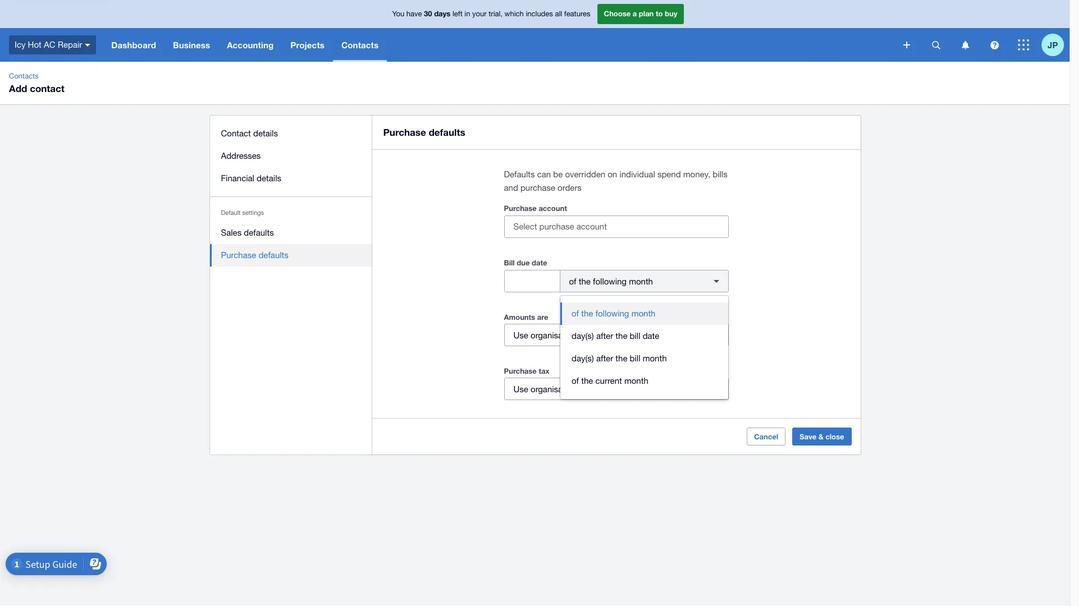 Task type: locate. For each thing, give the bounding box(es) containing it.
organisation for purchase tax
[[531, 385, 577, 394]]

1 vertical spatial settings
[[579, 331, 609, 340]]

2 vertical spatial settings
[[579, 385, 609, 394]]

bill inside 'day(s) after the bill month' button
[[630, 354, 641, 363]]

use organisation settings down are
[[514, 331, 609, 340]]

bill down of the following month button
[[630, 331, 641, 341]]

0 vertical spatial purchase defaults
[[383, 126, 465, 138]]

of the following month up day(s) after the bill date
[[572, 309, 656, 319]]

svg image
[[1019, 39, 1030, 51], [904, 42, 911, 48]]

contact
[[30, 83, 65, 94]]

1 vertical spatial use organisation settings button
[[504, 378, 729, 401]]

of inside of the following month popup button
[[569, 277, 577, 286]]

of
[[569, 277, 577, 286], [572, 309, 579, 319], [572, 376, 579, 386]]

use down amounts
[[514, 331, 529, 340]]

date
[[532, 258, 547, 267], [643, 331, 660, 341]]

svg image inside 'icy hot ac repair' popup button
[[85, 44, 91, 46]]

date inside button
[[643, 331, 660, 341]]

following up of the following month button
[[593, 277, 627, 286]]

following for of the following month button
[[596, 309, 629, 319]]

to
[[656, 9, 663, 18]]

1 horizontal spatial contacts
[[342, 40, 379, 50]]

1 horizontal spatial purchase defaults
[[383, 126, 465, 138]]

1 horizontal spatial date
[[643, 331, 660, 341]]

of inside of the following month button
[[572, 309, 579, 319]]

due
[[517, 258, 530, 267]]

purchase account
[[504, 204, 567, 213]]

addresses button
[[210, 145, 372, 167]]

bill inside day(s) after the bill date button
[[630, 331, 641, 341]]

use organisation settings button down day(s) after the bill month
[[504, 378, 729, 401]]

1 use organisation settings button from the top
[[504, 324, 729, 347]]

bill for date
[[630, 331, 641, 341]]

of the following month inside popup button
[[569, 277, 653, 286]]

after for day(s) after the bill date
[[597, 331, 614, 341]]

month up day(s) after the bill date button
[[632, 309, 656, 319]]

month for of the following month popup button
[[629, 277, 653, 286]]

defaults inside sales defaults 'button'
[[244, 228, 274, 238]]

30
[[424, 9, 432, 18]]

individual
[[620, 170, 655, 179]]

use
[[514, 331, 529, 340], [514, 385, 529, 394]]

date right due
[[532, 258, 547, 267]]

save & close
[[800, 433, 845, 442]]

can
[[537, 170, 551, 179]]

use organisation settings down tax
[[514, 385, 609, 394]]

day(s) up of the current month
[[572, 354, 594, 363]]

Purchase account field
[[505, 216, 728, 238]]

money,
[[684, 170, 711, 179]]

jp button
[[1042, 28, 1070, 62]]

1 vertical spatial purchase defaults
[[221, 251, 289, 260]]

1 vertical spatial of the following month
[[572, 309, 656, 319]]

accounting button
[[219, 28, 282, 62]]

the
[[579, 277, 591, 286], [582, 309, 593, 319], [616, 331, 628, 341], [616, 354, 628, 363], [582, 376, 593, 386]]

purchase tax
[[504, 367, 550, 376]]

1 organisation from the top
[[531, 331, 577, 340]]

organisation down are
[[531, 331, 577, 340]]

settings for amounts are
[[579, 331, 609, 340]]

month down day(s) after the bill date button
[[643, 354, 667, 363]]

default settings
[[221, 210, 264, 216]]

contacts
[[342, 40, 379, 50], [9, 72, 39, 80]]

0 vertical spatial of the following month
[[569, 277, 653, 286]]

1 vertical spatial of
[[572, 309, 579, 319]]

dashboard link
[[103, 28, 165, 62]]

0 vertical spatial use organisation settings button
[[504, 324, 729, 347]]

projects
[[291, 40, 325, 50]]

contact details
[[221, 129, 278, 138]]

defaults
[[429, 126, 465, 138], [244, 228, 274, 238], [259, 251, 289, 260]]

of the following month inside button
[[572, 309, 656, 319]]

settings up day(s) after the bill month
[[579, 331, 609, 340]]

1 vertical spatial use
[[514, 385, 529, 394]]

business
[[173, 40, 210, 50]]

navigation
[[103, 28, 896, 62]]

use for amounts
[[514, 331, 529, 340]]

orders
[[558, 183, 582, 193]]

after inside 'day(s) after the bill month' button
[[597, 354, 614, 363]]

contacts for contacts
[[342, 40, 379, 50]]

of the following month for of the following month button
[[572, 309, 656, 319]]

features
[[564, 10, 591, 18]]

0 horizontal spatial svg image
[[904, 42, 911, 48]]

month up of the following month button
[[629, 277, 653, 286]]

of for of the following month popup button
[[569, 277, 577, 286]]

month down 'day(s) after the bill month' button
[[625, 376, 649, 386]]

0 vertical spatial contacts
[[342, 40, 379, 50]]

choose
[[604, 9, 631, 18]]

after inside day(s) after the bill date button
[[597, 331, 614, 341]]

day(s) after the bill date
[[572, 331, 660, 341]]

financial details button
[[210, 167, 372, 190]]

day(s) after the bill date button
[[561, 325, 729, 348]]

1 bill from the top
[[630, 331, 641, 341]]

purchase defaults
[[383, 126, 465, 138], [221, 251, 289, 260]]

1 vertical spatial day(s)
[[572, 354, 594, 363]]

contact details button
[[210, 122, 372, 145]]

have
[[407, 10, 422, 18]]

2 use from the top
[[514, 385, 529, 394]]

details down the addresses button
[[257, 174, 281, 183]]

use organisation settings button
[[504, 324, 729, 347], [504, 378, 729, 401]]

date down of the following month button
[[643, 331, 660, 341]]

after
[[597, 331, 614, 341], [597, 354, 614, 363]]

1 vertical spatial details
[[257, 174, 281, 183]]

after up day(s) after the bill month
[[597, 331, 614, 341]]

1 vertical spatial contacts
[[9, 72, 39, 80]]

month inside popup button
[[629, 277, 653, 286]]

purchase
[[383, 126, 426, 138], [504, 204, 537, 213], [221, 251, 256, 260], [504, 367, 537, 376]]

following inside popup button
[[593, 277, 627, 286]]

defaults can be overridden on individual spend money, bills and purchase orders
[[504, 170, 728, 193]]

of inside of the current month button
[[572, 376, 579, 386]]

2 organisation from the top
[[531, 385, 577, 394]]

business button
[[165, 28, 219, 62]]

0 horizontal spatial purchase defaults
[[221, 251, 289, 260]]

1 use from the top
[[514, 331, 529, 340]]

following up day(s) after the bill date
[[596, 309, 629, 319]]

day(s) up day(s) after the bill month
[[572, 331, 594, 341]]

you
[[392, 10, 405, 18]]

details right contact
[[253, 129, 278, 138]]

sales
[[221, 228, 242, 238]]

0 vertical spatial date
[[532, 258, 547, 267]]

bill
[[630, 331, 641, 341], [630, 354, 641, 363]]

of the following month for of the following month popup button
[[569, 277, 653, 286]]

0 vertical spatial day(s)
[[572, 331, 594, 341]]

contacts inside the contacts add contact
[[9, 72, 39, 80]]

use organisation settings
[[514, 331, 609, 340], [514, 385, 609, 394]]

in
[[465, 10, 470, 18]]

following
[[593, 277, 627, 286], [596, 309, 629, 319]]

of the following month
[[569, 277, 653, 286], [572, 309, 656, 319]]

details
[[253, 129, 278, 138], [257, 174, 281, 183]]

projects button
[[282, 28, 333, 62]]

banner
[[0, 0, 1070, 62]]

spend
[[658, 170, 681, 179]]

0 vertical spatial use
[[514, 331, 529, 340]]

1 vertical spatial defaults
[[244, 228, 274, 238]]

0 vertical spatial settings
[[242, 210, 264, 216]]

contacts link
[[4, 71, 43, 82]]

0 vertical spatial details
[[253, 129, 278, 138]]

0 horizontal spatial contacts
[[9, 72, 39, 80]]

None number field
[[505, 271, 560, 292]]

0 vertical spatial use organisation settings
[[514, 331, 609, 340]]

choose a plan to buy
[[604, 9, 678, 18]]

svg image
[[932, 41, 941, 49], [962, 41, 969, 49], [991, 41, 999, 49], [85, 44, 91, 46]]

1 vertical spatial following
[[596, 309, 629, 319]]

a
[[633, 9, 637, 18]]

1 vertical spatial date
[[643, 331, 660, 341]]

settings up the sales defaults
[[242, 210, 264, 216]]

tax
[[539, 367, 550, 376]]

0 vertical spatial after
[[597, 331, 614, 341]]

0 vertical spatial bill
[[630, 331, 641, 341]]

financial details
[[221, 174, 281, 183]]

2 use organisation settings button from the top
[[504, 378, 729, 401]]

1 after from the top
[[597, 331, 614, 341]]

1 use organisation settings from the top
[[514, 331, 609, 340]]

jp
[[1048, 40, 1058, 50]]

2 bill from the top
[[630, 354, 641, 363]]

contacts button
[[333, 28, 387, 62]]

after up current at the right of the page
[[597, 354, 614, 363]]

icy
[[15, 40, 26, 49]]

2 vertical spatial defaults
[[259, 251, 289, 260]]

of the following month up of the following month button
[[569, 277, 653, 286]]

contacts inside popup button
[[342, 40, 379, 50]]

addresses
[[221, 151, 261, 161]]

organisation down tax
[[531, 385, 577, 394]]

are
[[537, 313, 549, 322]]

2 after from the top
[[597, 354, 614, 363]]

settings
[[242, 210, 264, 216], [579, 331, 609, 340], [579, 385, 609, 394]]

2 use organisation settings from the top
[[514, 385, 609, 394]]

list box
[[561, 296, 729, 399]]

1 vertical spatial bill
[[630, 354, 641, 363]]

of for of the current month button at right bottom
[[572, 376, 579, 386]]

1 vertical spatial after
[[597, 354, 614, 363]]

0 vertical spatial organisation
[[531, 331, 577, 340]]

close
[[826, 433, 845, 442]]

banner containing jp
[[0, 0, 1070, 62]]

0 vertical spatial of
[[569, 277, 577, 286]]

1 vertical spatial use organisation settings
[[514, 385, 609, 394]]

menu
[[210, 116, 372, 274]]

2 vertical spatial of
[[572, 376, 579, 386]]

use down purchase tax
[[514, 385, 529, 394]]

2 day(s) from the top
[[572, 354, 594, 363]]

organisation
[[531, 331, 577, 340], [531, 385, 577, 394]]

purchase inside button
[[221, 251, 256, 260]]

bill down day(s) after the bill date button
[[630, 354, 641, 363]]

organisation for amounts are
[[531, 331, 577, 340]]

group
[[561, 296, 729, 399]]

use organisation settings for tax
[[514, 385, 609, 394]]

use organisation settings button for purchase tax
[[504, 378, 729, 401]]

contacts up add
[[9, 72, 39, 80]]

day(s) after the bill month
[[572, 354, 667, 363]]

settings for purchase tax
[[579, 385, 609, 394]]

left
[[453, 10, 463, 18]]

current
[[596, 376, 622, 386]]

0 vertical spatial following
[[593, 277, 627, 286]]

1 vertical spatial organisation
[[531, 385, 577, 394]]

month
[[629, 277, 653, 286], [632, 309, 656, 319], [643, 354, 667, 363], [625, 376, 649, 386]]

of the current month
[[572, 376, 649, 386]]

settings down day(s) after the bill month
[[579, 385, 609, 394]]

use organisation settings button up day(s) after the bill month
[[504, 324, 729, 347]]

includes
[[526, 10, 553, 18]]

the inside popup button
[[579, 277, 591, 286]]

bills
[[713, 170, 728, 179]]

purchase defaults inside button
[[221, 251, 289, 260]]

1 day(s) from the top
[[572, 331, 594, 341]]

defaults inside purchase defaults button
[[259, 251, 289, 260]]

contacts right projects dropdown button
[[342, 40, 379, 50]]

of the following month button
[[560, 270, 729, 293]]

following inside button
[[596, 309, 629, 319]]



Task type: describe. For each thing, give the bounding box(es) containing it.
defaults
[[504, 170, 535, 179]]

add
[[9, 83, 27, 94]]

save & close button
[[793, 428, 852, 446]]

bill due date
[[504, 258, 547, 267]]

hot
[[28, 40, 41, 49]]

day(s) for day(s) after the bill month
[[572, 354, 594, 363]]

you have 30 days left in your trial, which includes all features
[[392, 9, 591, 18]]

list box containing of the following month
[[561, 296, 729, 399]]

&
[[819, 433, 824, 442]]

which
[[505, 10, 524, 18]]

cancel
[[754, 433, 779, 442]]

following for of the following month popup button
[[593, 277, 627, 286]]

save
[[800, 433, 817, 442]]

and
[[504, 183, 518, 193]]

defaults for purchase defaults button
[[259, 251, 289, 260]]

icy hot ac repair button
[[0, 28, 103, 62]]

menu containing contact details
[[210, 116, 372, 274]]

overridden
[[565, 170, 606, 179]]

sales defaults
[[221, 228, 274, 238]]

purchase
[[521, 183, 556, 193]]

1 horizontal spatial svg image
[[1019, 39, 1030, 51]]

repair
[[58, 40, 82, 49]]

ac
[[44, 40, 55, 49]]

defaults for sales defaults 'button'
[[244, 228, 274, 238]]

be
[[554, 170, 563, 179]]

contacts for contacts add contact
[[9, 72, 39, 80]]

days
[[434, 9, 451, 18]]

use organisation settings for are
[[514, 331, 609, 340]]

details for financial details
[[257, 174, 281, 183]]

contact
[[221, 129, 251, 138]]

day(s) for day(s) after the bill date
[[572, 331, 594, 341]]

use organisation settings button for amounts are
[[504, 324, 729, 347]]

settings inside menu
[[242, 210, 264, 216]]

month for of the current month button at right bottom
[[625, 376, 649, 386]]

cancel button
[[747, 428, 786, 446]]

icy hot ac repair
[[15, 40, 82, 49]]

0 horizontal spatial date
[[532, 258, 547, 267]]

buy
[[665, 9, 678, 18]]

default
[[221, 210, 241, 216]]

day(s) after the bill month button
[[561, 348, 729, 370]]

the for of the following month button
[[582, 309, 593, 319]]

none number field inside bill due date group
[[505, 271, 560, 292]]

account
[[539, 204, 567, 213]]

sales defaults button
[[210, 222, 372, 244]]

amounts are
[[504, 313, 549, 322]]

accounting
[[227, 40, 274, 50]]

on
[[608, 170, 618, 179]]

of for of the following month button
[[572, 309, 579, 319]]

group containing of the following month
[[561, 296, 729, 399]]

your
[[473, 10, 487, 18]]

after for day(s) after the bill month
[[597, 354, 614, 363]]

amounts
[[504, 313, 535, 322]]

0 vertical spatial defaults
[[429, 126, 465, 138]]

month for of the following month button
[[632, 309, 656, 319]]

bill due date group
[[504, 270, 729, 293]]

of the following month button
[[561, 303, 729, 325]]

the for of the following month popup button
[[579, 277, 591, 286]]

dashboard
[[111, 40, 156, 50]]

purchase defaults button
[[210, 244, 372, 267]]

contacts add contact
[[9, 72, 65, 94]]

of the current month button
[[561, 370, 729, 393]]

bill for month
[[630, 354, 641, 363]]

all
[[555, 10, 562, 18]]

trial,
[[489, 10, 503, 18]]

the for of the current month button at right bottom
[[582, 376, 593, 386]]

details for contact details
[[253, 129, 278, 138]]

use for purchase
[[514, 385, 529, 394]]

plan
[[639, 9, 654, 18]]

financial
[[221, 174, 254, 183]]

navigation containing dashboard
[[103, 28, 896, 62]]

bill
[[504, 258, 515, 267]]



Task type: vqa. For each thing, say whether or not it's contained in the screenshot.
defaults inside the BUTTON
yes



